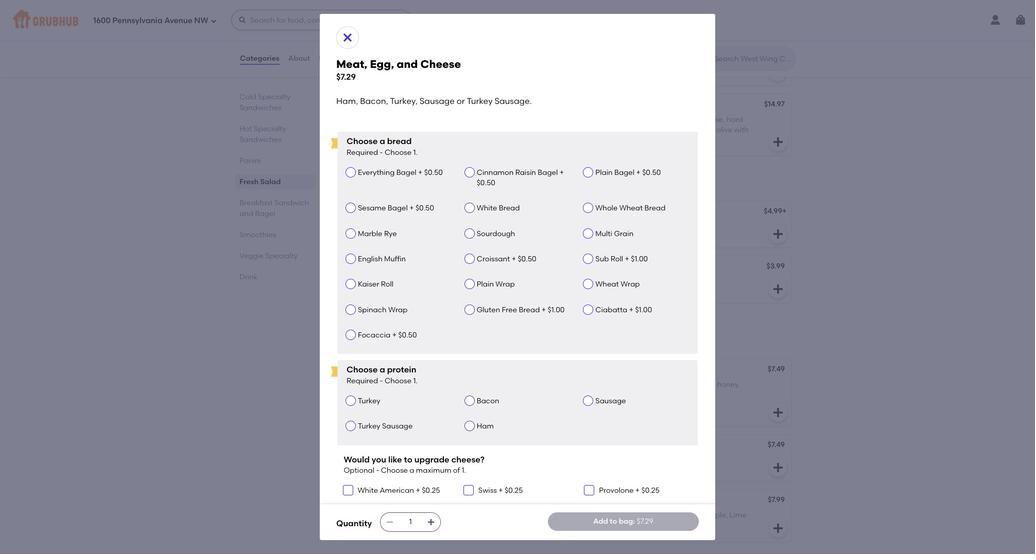 Task type: describe. For each thing, give the bounding box(es) containing it.
cold specialty sandwiches tab
[[240, 92, 312, 113]]

and inside the meat, egg, and cheese $7.29
[[397, 58, 418, 71]]

provolone + $0.25
[[599, 487, 660, 496]]

bag:
[[619, 518, 635, 526]]

greek salad
[[345, 101, 388, 109]]

$7.49 for blueberries, banana, apple juice, honey.
[[768, 441, 785, 450]]

whole wheat bread
[[596, 204, 666, 213]]

cucumber, inside feta cheese, hard boiled egg, tomato, red pepper, cucumber, kalamata olive, with romaine lettuce, balsamic vinaigrette dressing.
[[345, 126, 382, 135]]

1 horizontal spatial blue
[[681, 115, 696, 124]]

multi grain
[[596, 230, 634, 238]]

roll for kaiser
[[381, 280, 394, 289]]

bacon,
[[655, 115, 680, 124]]

fat
[[611, 522, 623, 531]]

grain
[[614, 230, 634, 238]]

bread for gluten free bread + $1.00
[[519, 306, 540, 315]]

1 vertical spatial cream
[[614, 278, 638, 286]]

additional
[[409, 339, 440, 346]]

$7.49 for strawberries, orange juice, low fat yogurt, honey.
[[537, 441, 554, 450]]

specialty for cold specialty sandwiches
[[258, 93, 290, 101]]

focaccia + $0.50
[[358, 331, 417, 340]]

1 vertical spatial to
[[610, 518, 617, 526]]

school day smoothies image
[[484, 360, 561, 427]]

sesame
[[358, 204, 386, 213]]

greek
[[345, 101, 366, 109]]

grilled chicken breast, bacon, blue cheese, hard boiled ege. avocado, tomato, kalamata olive with romain lettuce, blue cheese dressing.
[[575, 115, 749, 145]]

1. for protein
[[413, 377, 418, 386]]

$4.99
[[764, 207, 782, 216]]

sandwich inside tab
[[275, 199, 309, 208]]

kaiser
[[358, 280, 379, 289]]

dressing. inside feta cheese, hard boiled egg, tomato, red pepper, cucumber, kalamata olive, with romaine lettuce, balsamic vinaigrette dressing.
[[419, 136, 450, 145]]

$0.25 for provolone
[[642, 487, 660, 496]]

kalamata inside feta cheese, hard boiled egg, tomato, red pepper, cucumber, kalamata olive, with romaine lettuce, balsamic vinaigrette dressing.
[[384, 126, 418, 135]]

honey. for strawberries, orange juice, low fat yogurt, honey.
[[491, 457, 513, 465]]

upgrade
[[415, 455, 450, 465]]

smoothies for daily squeeze smoothies
[[396, 497, 433, 506]]

bread for whole wheat bread
[[645, 204, 666, 213]]

multi
[[596, 230, 613, 238]]

smoothies inside smoothies add whey protein for an additional charge.
[[336, 324, 393, 337]]

1 horizontal spatial breakfast sandwich and bagel
[[336, 177, 504, 190]]

choose inside would you like to upgrade cheese? optional - choose a maximum of 1.
[[381, 467, 408, 476]]

maximum
[[416, 467, 451, 476]]

bagel inside cinnamon raisin bagel + $0.50
[[538, 168, 558, 177]]

breakfast inside tab
[[240, 199, 273, 208]]

boiled inside feta cheese, hard boiled egg, tomato, red pepper, cucumber, kalamata olive, with romaine lettuce, balsamic vinaigrette dressing.
[[409, 115, 431, 124]]

lettuce, inside grilled chicken breast, bacon, blue cheese, hard boiled ege. avocado, tomato, kalamata olive with romain lettuce, blue cheese dressing.
[[602, 136, 628, 145]]

1 horizontal spatial sandwich
[[392, 177, 446, 190]]

$14.97
[[764, 100, 785, 108]]

yogurt, for two bananas, peanutbutter, low fat yogurt, honey.
[[345, 391, 369, 400]]

protein inside smoothies add whey protein for an additional charge.
[[367, 339, 389, 346]]

white american + $0.25
[[358, 487, 440, 496]]

crushed
[[651, 522, 680, 531]]

blue
[[575, 442, 591, 451]]

gluten
[[477, 306, 500, 315]]

bananas,
[[360, 381, 393, 390]]

plain for plain wrap
[[477, 280, 494, 289]]

muffin
[[384, 255, 406, 264]]

main navigation navigation
[[0, 0, 1035, 40]]

bagel inside tab
[[255, 210, 275, 218]]

1 caesar from the top
[[345, 25, 371, 34]]

sandwiches for hot
[[240, 135, 282, 144]]

yogurt,
[[624, 522, 649, 531]]

ice
[[682, 522, 693, 531]]

dressing. inside shredded parmesan, house croutons, with romaine lettuce, caesar dressing.
[[372, 60, 403, 69]]

egg for egg and cheese
[[575, 208, 589, 217]]

fresh salad tab
[[240, 177, 312, 188]]

for
[[390, 339, 399, 346]]

olive
[[717, 126, 733, 135]]

raisin
[[515, 168, 536, 177]]

1 bagel with cream cheese from the top
[[575, 263, 667, 272]]

two bananas, peanutbutter, low fat yogurt, honey.
[[345, 381, 468, 400]]

vinaigrette
[[378, 136, 417, 145]]

kalamata inside grilled chicken breast, bacon, blue cheese, hard boiled ege. avocado, tomato, kalamata olive with romain lettuce, blue cheese dressing.
[[680, 126, 715, 135]]

sesame bagel + $0.50
[[358, 204, 434, 213]]

plain for plain bagel + $0.50
[[596, 168, 613, 177]]

you
[[372, 455, 386, 465]]

ege.
[[599, 126, 614, 135]]

cheese?
[[452, 455, 485, 465]]

fat for juice,
[[453, 457, 463, 465]]

blueberries,
[[623, 381, 664, 390]]

required for choose a protein
[[347, 377, 378, 386]]

0 vertical spatial cream
[[614, 263, 639, 272]]

sandwiches for cold
[[240, 104, 282, 112]]

caesar inside shredded parmesan, house croutons, with romaine lettuce, caesar dressing.
[[345, 60, 370, 69]]

1 vertical spatial or
[[449, 278, 457, 286]]

tomato,
[[575, 40, 604, 48]]

yogurt, for one banana, blueberries, low fat yogurt, honey.
[[691, 381, 716, 390]]

meat, for meat, egg, and cheese
[[345, 263, 365, 272]]

yogurt, for strawberries, orange juice, low fat yogurt, honey.
[[464, 457, 489, 465]]

a inside would you like to upgrade cheese? optional - choose a maximum of 1.
[[410, 467, 414, 476]]

grilled
[[575, 115, 598, 124]]

fresh
[[240, 178, 259, 186]]

and up multi
[[591, 208, 605, 217]]

low for juice,
[[439, 457, 451, 465]]

marble rye
[[358, 230, 397, 238]]

0 vertical spatial bacon,
[[360, 96, 388, 106]]

hot specialty sandwiches
[[240, 125, 286, 144]]

apple,
[[705, 512, 728, 520]]

would you like to upgrade cheese? optional - choose a maximum of 1.
[[344, 455, 485, 476]]

charge.
[[442, 339, 465, 346]]

sausage down meat, egg, and cheese in the left top of the page
[[417, 278, 448, 286]]

lettuce, inside shredded parmesan, house croutons, with romaine lettuce, caesar dressing.
[[426, 50, 453, 59]]

pennsylvania
[[112, 16, 163, 25]]

fat for peanutbutter,
[[459, 381, 468, 390]]

everything
[[358, 168, 395, 177]]

school
[[345, 366, 369, 375]]

reviews
[[319, 54, 348, 63]]

$7.29 inside the meat, egg, and cheese $7.29
[[336, 72, 356, 82]]

daily squeeze smoothies
[[345, 497, 433, 506]]

lime
[[730, 512, 747, 520]]

$1.00 right ciabatta
[[635, 306, 652, 315]]

shredded parmesan, house croutons, with romaine lettuce, caesar dressing.
[[345, 40, 453, 69]]

egg, for meat, egg, and cheese
[[367, 263, 382, 272]]

bagel right everything
[[396, 168, 417, 177]]

strawberries,
[[345, 457, 391, 465]]

choose up two
[[347, 365, 378, 375]]

olive,
[[420, 126, 438, 135]]

Input item quantity number field
[[399, 514, 422, 532]]

blue moon smoothies
[[575, 442, 651, 451]]

fresh salad
[[240, 178, 281, 186]]

1600
[[93, 16, 111, 25]]

one banana, blueberries, low fat yogurt, honey.
[[575, 381, 740, 390]]

a for bread
[[380, 137, 385, 146]]

bagel up whole wheat bread
[[615, 168, 635, 177]]

0 vertical spatial sausage.
[[495, 96, 532, 106]]

egg, for meat, egg, and cheese $7.29
[[370, 58, 394, 71]]

white for white bread
[[477, 204, 497, 213]]

blueberries,
[[575, 457, 616, 465]]

strawberry, banana, apple juice, honey.
[[345, 512, 482, 520]]

wheat wrap
[[596, 280, 640, 289]]

$1.00 down grain on the right of the page
[[631, 255, 648, 264]]

hot
[[240, 125, 252, 133]]

house
[[420, 40, 441, 48]]

whole
[[596, 204, 618, 213]]

$1.00 right free
[[548, 306, 565, 315]]

sub
[[596, 255, 609, 264]]

0 horizontal spatial blue
[[630, 136, 645, 145]]

romaine inside tomato, carrot, cucumber, with romaine lettuce, balsamic vinaigrette.
[[686, 40, 716, 48]]

peanutbutter,
[[395, 381, 443, 390]]

1 horizontal spatial breakfast
[[336, 177, 390, 190]]

banana, for blueberries,
[[618, 457, 648, 465]]

marble
[[358, 230, 382, 238]]

egg button
[[338, 201, 561, 248]]

with inside feta cheese, hard boiled egg, tomato, red pepper, cucumber, kalamata olive, with romaine lettuce, balsamic vinaigrette dressing.
[[440, 126, 454, 135]]

smoothies inside tab
[[240, 231, 276, 240]]

shredded
[[345, 40, 379, 48]]

bagel up white bread
[[472, 177, 504, 190]]

veggie specialty
[[240, 252, 298, 261]]

low
[[595, 522, 610, 531]]

low for peanutbutter,
[[445, 381, 457, 390]]

squeeze
[[364, 497, 394, 506]]

low for blueberries,
[[666, 381, 678, 390]]

tomato, inside feta cheese, hard boiled egg, tomato, red pepper, cucumber, kalamata olive, with romaine lettuce, balsamic vinaigrette dressing.
[[450, 115, 478, 124]]

orange
[[392, 457, 417, 465]]

1 vertical spatial turkey,
[[391, 278, 415, 286]]

free
[[502, 306, 517, 315]]

with inside grilled chicken breast, bacon, blue cheese, hard boiled ege. avocado, tomato, kalamata olive with romain lettuce, blue cheese dressing.
[[734, 126, 749, 135]]

apple for daily squeeze smoothies
[[418, 512, 438, 520]]

romaine inside feta cheese, hard boiled egg, tomato, red pepper, cucumber, kalamata olive, with romaine lettuce, balsamic vinaigrette dressing.
[[456, 126, 485, 135]]

tomato, carrot, cucumber, with romaine lettuce, balsamic vinaigrette. button
[[569, 18, 792, 85]]

feta cheese, hard boiled egg, tomato, red pepper, cucumber, kalamata olive, with romaine lettuce, balsamic vinaigrette dressing.
[[345, 115, 520, 145]]

and right english
[[384, 263, 398, 272]]

bacon
[[477, 397, 499, 406]]

american
[[380, 487, 414, 496]]

svg image inside main navigation 'navigation'
[[238, 16, 247, 24]]

hot specialty sandwiches tab
[[240, 124, 312, 145]]

croissant + $0.50
[[477, 255, 537, 264]]

turkey up 'happy'
[[358, 423, 380, 431]]

parmesan,
[[381, 40, 418, 48]]

2 horizontal spatial $7.29
[[637, 518, 654, 526]]

hard inside grilled chicken breast, bacon, blue cheese, hard boiled ege. avocado, tomato, kalamata olive with romain lettuce, blue cheese dressing.
[[727, 115, 743, 124]]

cheese inside the meat, egg, and cheese $7.29
[[421, 58, 461, 71]]

turkey down croissant
[[458, 278, 481, 286]]

sourdough
[[477, 230, 515, 238]]



Task type: locate. For each thing, give the bounding box(es) containing it.
0 horizontal spatial cheese,
[[362, 115, 389, 124]]

specialty inside "tab"
[[265, 252, 298, 261]]

lettuce, down pepper,
[[487, 126, 513, 135]]

with inside tomato, carrot, cucumber, with romaine lettuce, balsamic vinaigrette.
[[670, 40, 685, 48]]

dressing. right cheese
[[674, 136, 705, 145]]

bread right free
[[519, 306, 540, 315]]

boiled inside grilled chicken breast, bacon, blue cheese, hard boiled ege. avocado, tomato, kalamata olive with romain lettuce, blue cheese dressing.
[[575, 126, 597, 135]]

- for bread
[[380, 148, 383, 157]]

lettuce,
[[717, 40, 744, 48], [426, 50, 453, 59], [487, 126, 513, 135], [602, 136, 628, 145]]

egg left whole
[[575, 208, 589, 217]]

an
[[400, 339, 408, 346]]

yogurt, inside two bananas, peanutbutter, low fat yogurt, honey.
[[345, 391, 369, 400]]

and inside tab
[[240, 210, 253, 218]]

1. inside would you like to upgrade cheese? optional - choose a maximum of 1.
[[462, 467, 466, 476]]

1 vertical spatial a
[[380, 365, 385, 375]]

fat inside two bananas, peanutbutter, low fat yogurt, honey.
[[459, 381, 468, 390]]

juice,
[[419, 457, 438, 465], [671, 457, 690, 465], [440, 512, 458, 520], [575, 522, 594, 531]]

banana, down "blue moon smoothies"
[[618, 457, 648, 465]]

egg, down parmesan,
[[370, 58, 394, 71]]

0 horizontal spatial wheat
[[596, 280, 619, 289]]

0 vertical spatial ham, bacon, turkey, sausage or turkey sausage.
[[336, 96, 532, 106]]

2 cheese, from the left
[[698, 115, 725, 124]]

dressing. down parmesan,
[[372, 60, 403, 69]]

apple up provolone + $0.25
[[649, 457, 670, 465]]

- inside choose a protein required - choose 1.
[[380, 377, 383, 386]]

$0.25 right swiss
[[505, 487, 523, 496]]

0 vertical spatial meat,
[[336, 58, 367, 71]]

1 horizontal spatial romaine
[[456, 126, 485, 135]]

specialty
[[258, 93, 290, 101], [254, 125, 286, 133], [265, 252, 298, 261]]

$7.29 up gluten free bread + $1.00
[[535, 262, 552, 271]]

1 horizontal spatial to
[[610, 518, 617, 526]]

1 vertical spatial blue
[[630, 136, 645, 145]]

2 vertical spatial $7.29
[[637, 518, 654, 526]]

add
[[336, 339, 349, 346], [593, 518, 608, 526]]

protein inside choose a protein required - choose 1.
[[387, 365, 416, 375]]

blue down avocado,
[[630, 136, 645, 145]]

0 horizontal spatial roll
[[381, 280, 394, 289]]

smoothies up blueberries, banana, apple juice, honey.
[[614, 442, 651, 451]]

1 horizontal spatial cucumber,
[[631, 40, 668, 48]]

daily
[[345, 497, 363, 506]]

0 vertical spatial white
[[477, 204, 497, 213]]

avocado,
[[616, 126, 649, 135]]

swiss
[[478, 487, 497, 496]]

and
[[397, 58, 418, 71], [448, 177, 469, 190], [591, 208, 605, 217], [240, 210, 253, 218], [384, 263, 398, 272]]

bagel with cream cheese
[[575, 263, 667, 272], [575, 278, 666, 286]]

2 vertical spatial -
[[376, 467, 379, 476]]

wrap for plain wrap
[[496, 280, 515, 289]]

1 vertical spatial specialty
[[254, 125, 286, 133]]

0 vertical spatial roll
[[611, 255, 623, 264]]

+
[[418, 168, 423, 177], [560, 168, 564, 177], [636, 168, 641, 177], [410, 204, 414, 213], [782, 207, 787, 216], [512, 255, 516, 264], [625, 255, 629, 264], [542, 306, 546, 315], [629, 306, 634, 315], [392, 331, 397, 340], [416, 487, 420, 496], [499, 487, 503, 496], [636, 487, 640, 496]]

ham
[[477, 423, 494, 431]]

1 kalamata from the left
[[384, 126, 418, 135]]

kaiser roll
[[358, 280, 394, 289]]

juice, inside "spinach, banana, celery, cucumber, apple, lime juice, low fat yogurt, crushed ice"
[[575, 522, 594, 531]]

a down orange
[[410, 467, 414, 476]]

cream up wheat wrap at the right of the page
[[614, 263, 639, 272]]

required for choose a bread
[[347, 148, 378, 157]]

banana, for strawberry,
[[386, 512, 416, 520]]

1 cheese, from the left
[[362, 115, 389, 124]]

specialty inside hot specialty sandwiches
[[254, 125, 286, 133]]

dressing. inside grilled chicken breast, bacon, blue cheese, hard boiled ege. avocado, tomato, kalamata olive with romain lettuce, blue cheese dressing.
[[674, 136, 705, 145]]

sub roll + $1.00
[[596, 255, 648, 264]]

0 horizontal spatial apple
[[418, 512, 438, 520]]

+ inside cinnamon raisin bagel + $0.50
[[560, 168, 564, 177]]

like
[[388, 455, 402, 465]]

1 vertical spatial roll
[[381, 280, 394, 289]]

1 vertical spatial tomato,
[[651, 126, 678, 135]]

turkey, down meat, egg, and cheese in the left top of the page
[[391, 278, 415, 286]]

1 horizontal spatial $0.25
[[505, 487, 523, 496]]

- inside would you like to upgrade cheese? optional - choose a maximum of 1.
[[376, 467, 379, 476]]

- down you
[[376, 467, 379, 476]]

2 kalamata from the left
[[680, 126, 715, 135]]

1 vertical spatial breakfast
[[240, 199, 273, 208]]

sandwiches inside hot specialty sandwiches
[[240, 135, 282, 144]]

2 vertical spatial yogurt,
[[464, 457, 489, 465]]

2 horizontal spatial yogurt,
[[691, 381, 716, 390]]

1 vertical spatial banana,
[[618, 457, 648, 465]]

bacon, up the feta
[[360, 96, 388, 106]]

1 vertical spatial romaine
[[395, 50, 425, 59]]

turkey sausage
[[358, 423, 413, 431]]

to inside would you like to upgrade cheese? optional - choose a maximum of 1.
[[404, 455, 413, 465]]

dressing. down "olive,"
[[419, 136, 450, 145]]

tomato, inside grilled chicken breast, bacon, blue cheese, hard boiled ege. avocado, tomato, kalamata olive with romain lettuce, blue cheese dressing.
[[651, 126, 678, 135]]

svg image
[[1015, 14, 1027, 26], [211, 18, 217, 24], [772, 66, 785, 78], [772, 136, 785, 148], [772, 462, 785, 474], [345, 488, 351, 494], [466, 488, 472, 494], [586, 488, 592, 494], [386, 519, 394, 527], [772, 523, 785, 535]]

or up feta cheese, hard boiled egg, tomato, red pepper, cucumber, kalamata olive, with romaine lettuce, balsamic vinaigrette dressing. on the top of page
[[457, 96, 465, 106]]

$0.25 for swiss
[[505, 487, 523, 496]]

roll down meat, egg, and cheese in the left top of the page
[[381, 280, 394, 289]]

spinach
[[358, 306, 387, 315]]

ham, bacon, turkey, sausage or turkey sausage. down muffin
[[345, 278, 515, 286]]

and down parmesan,
[[397, 58, 418, 71]]

sausage up egg,
[[420, 96, 455, 106]]

apple for blue moon smoothies
[[649, 457, 670, 465]]

0 horizontal spatial dressing.
[[372, 60, 403, 69]]

0 horizontal spatial hard
[[391, 115, 407, 124]]

ham, bacon, turkey, sausage or turkey sausage.
[[336, 96, 532, 106], [345, 278, 515, 286]]

egg for egg
[[345, 208, 358, 217]]

0 horizontal spatial white
[[358, 487, 378, 496]]

caesar salad
[[345, 25, 393, 34]]

turkey down bananas,
[[358, 397, 380, 406]]

specialty for veggie specialty
[[265, 252, 298, 261]]

fat right "blueberries,"
[[680, 381, 689, 390]]

bagel right sesame in the left top of the page
[[388, 204, 408, 213]]

and left cinnamon
[[448, 177, 469, 190]]

turkey, down the meat, egg, and cheese $7.29
[[390, 96, 418, 106]]

breast,
[[629, 115, 653, 124]]

hard
[[391, 115, 407, 124], [727, 115, 743, 124]]

0 vertical spatial egg,
[[370, 58, 394, 71]]

lettuce, up 'search west wing cafe - penn ave' search field
[[717, 40, 744, 48]]

1 vertical spatial boiled
[[575, 126, 597, 135]]

2 horizontal spatial $0.25
[[642, 487, 660, 496]]

bagel up wheat wrap at the right of the page
[[575, 263, 596, 272]]

0 horizontal spatial $7.29
[[336, 72, 356, 82]]

2 vertical spatial a
[[410, 467, 414, 476]]

protein left the for
[[367, 339, 389, 346]]

1 vertical spatial wheat
[[596, 280, 619, 289]]

about button
[[288, 40, 311, 77]]

0 vertical spatial specialty
[[258, 93, 290, 101]]

fat down the charge.
[[459, 381, 468, 390]]

$3.99
[[767, 262, 785, 271]]

2 required from the top
[[347, 377, 378, 386]]

tomato, left red
[[450, 115, 478, 124]]

breakfast sandwich and bagel up sesame bagel + $0.50
[[336, 177, 504, 190]]

meat, down shredded
[[336, 58, 367, 71]]

1 hard from the left
[[391, 115, 407, 124]]

lettuce, inside feta cheese, hard boiled egg, tomato, red pepper, cucumber, kalamata olive, with romaine lettuce, balsamic vinaigrette dressing.
[[487, 126, 513, 135]]

honey. for two bananas, peanutbutter, low fat yogurt, honey.
[[371, 391, 394, 400]]

1 vertical spatial add
[[593, 518, 608, 526]]

low right peanutbutter,
[[445, 381, 457, 390]]

wrap up smoothies add whey protein for an additional charge.
[[388, 306, 408, 315]]

0 vertical spatial add
[[336, 339, 349, 346]]

kalamata up vinaigrette at the left top
[[384, 126, 418, 135]]

nw
[[194, 16, 208, 25]]

1 vertical spatial breakfast sandwich and bagel
[[240, 199, 309, 218]]

1600 pennsylvania avenue nw
[[93, 16, 208, 25]]

choose
[[347, 137, 378, 146], [385, 148, 412, 157], [347, 365, 378, 375], [385, 377, 412, 386], [381, 467, 408, 476]]

add inside smoothies add whey protein for an additional charge.
[[336, 339, 349, 346]]

low right "blueberries,"
[[666, 381, 678, 390]]

sausage up happy day smoothies
[[382, 423, 413, 431]]

categories button
[[240, 40, 280, 77]]

wheat right whole
[[620, 204, 643, 213]]

banana,
[[608, 512, 637, 520]]

2 $0.25 from the left
[[505, 487, 523, 496]]

panini tab
[[240, 156, 312, 166]]

1 vertical spatial caesar
[[345, 60, 370, 69]]

white for white american + $0.25
[[358, 487, 378, 496]]

choose down like at the left of page
[[381, 467, 408, 476]]

1 horizontal spatial tomato,
[[651, 126, 678, 135]]

turkey
[[467, 96, 493, 106], [458, 278, 481, 286], [358, 397, 380, 406], [358, 423, 380, 431]]

1 horizontal spatial wrap
[[496, 280, 515, 289]]

focaccia
[[358, 331, 391, 340]]

sausage. up pepper,
[[495, 96, 532, 106]]

moon
[[593, 442, 612, 451]]

salad inside tab
[[260, 178, 281, 186]]

cheese, up 'olive'
[[698, 115, 725, 124]]

0 vertical spatial or
[[457, 96, 465, 106]]

hard up 'olive'
[[727, 115, 743, 124]]

school day smoothies
[[345, 366, 423, 375]]

0 vertical spatial ham,
[[336, 96, 358, 106]]

2 sandwiches from the top
[[240, 135, 282, 144]]

1 vertical spatial bacon,
[[365, 278, 390, 286]]

1 vertical spatial protein
[[387, 365, 416, 375]]

required down school
[[347, 377, 378, 386]]

bread up sourdough
[[499, 204, 520, 213]]

sandwich down fresh salad tab
[[275, 199, 309, 208]]

salad right greek
[[368, 101, 388, 109]]

optional
[[344, 467, 374, 476]]

0 vertical spatial day
[[370, 366, 384, 375]]

reviews button
[[318, 40, 348, 77]]

$4.99 +
[[764, 207, 787, 216]]

balsamic
[[575, 50, 608, 59]]

cheese
[[647, 136, 672, 145]]

$0.25 up the celery,
[[642, 487, 660, 496]]

required inside choose a protein required - choose 1.
[[347, 377, 378, 386]]

1 vertical spatial day
[[370, 442, 384, 451]]

breakfast down fresh salad
[[240, 199, 273, 208]]

2 bagel with cream cheese from the top
[[575, 278, 666, 286]]

green detox
[[575, 497, 619, 506]]

Search West Wing Cafe - Penn Ave search field
[[713, 54, 792, 64]]

1 horizontal spatial boiled
[[575, 126, 597, 135]]

salad for caesar salad
[[372, 25, 393, 34]]

salad up parmesan,
[[372, 25, 393, 34]]

veggie specialty tab
[[240, 251, 312, 262]]

would
[[344, 455, 370, 465]]

2 vertical spatial romaine
[[456, 126, 485, 135]]

banana, for one
[[592, 381, 622, 390]]

choose down the feta
[[347, 137, 378, 146]]

0 vertical spatial turkey,
[[390, 96, 418, 106]]

plain
[[596, 168, 613, 177], [477, 280, 494, 289]]

bread
[[387, 137, 412, 146]]

strawberries, orange juice, low fat yogurt, honey.
[[345, 457, 513, 465]]

english
[[358, 255, 383, 264]]

egg, up kaiser roll
[[367, 263, 382, 272]]

smoothies for school day smoothies
[[386, 366, 423, 375]]

2 caesar from the top
[[345, 60, 370, 69]]

add left the whey
[[336, 339, 349, 346]]

bread
[[499, 204, 520, 213], [645, 204, 666, 213], [519, 306, 540, 315]]

panini
[[240, 157, 261, 165]]

meat, up kaiser
[[345, 263, 365, 272]]

or left plain wrap
[[449, 278, 457, 286]]

wheat up ciabatta
[[596, 280, 619, 289]]

1 horizontal spatial $7.29
[[535, 262, 552, 271]]

0 vertical spatial blue
[[681, 115, 696, 124]]

sandwiches inside cold specialty sandwiches
[[240, 104, 282, 112]]

about
[[288, 54, 310, 63]]

required inside the 'choose a bread required - choose 1.'
[[347, 148, 378, 157]]

bagel left wheat wrap at the right of the page
[[575, 278, 596, 286]]

1 required from the top
[[347, 148, 378, 157]]

a inside choose a protein required - choose 1.
[[380, 365, 385, 375]]

1 horizontal spatial wheat
[[620, 204, 643, 213]]

1 vertical spatial plain
[[477, 280, 494, 289]]

- down vinaigrette at the left top
[[380, 148, 383, 157]]

hard inside feta cheese, hard boiled egg, tomato, red pepper, cucumber, kalamata olive, with romaine lettuce, balsamic vinaigrette dressing.
[[391, 115, 407, 124]]

everything bagel + $0.50
[[358, 168, 443, 177]]

1 vertical spatial cucumber,
[[345, 126, 382, 135]]

bagel with cream cheese down the sub roll + $1.00
[[575, 278, 666, 286]]

day up you
[[370, 442, 384, 451]]

breakfast up sesame in the left top of the page
[[336, 177, 390, 190]]

1 horizontal spatial dressing.
[[419, 136, 450, 145]]

white up squeeze
[[358, 487, 378, 496]]

sandwiches
[[240, 104, 282, 112], [240, 135, 282, 144]]

2 horizontal spatial dressing.
[[674, 136, 705, 145]]

1 vertical spatial bagel with cream cheese
[[575, 278, 666, 286]]

- inside the 'choose a bread required - choose 1.'
[[380, 148, 383, 157]]

$7.29 down reviews
[[336, 72, 356, 82]]

0 vertical spatial plain
[[596, 168, 613, 177]]

honey.
[[717, 381, 740, 390], [371, 391, 394, 400], [491, 457, 513, 465], [691, 457, 714, 465], [460, 512, 482, 520]]

day
[[370, 366, 384, 375], [370, 442, 384, 451]]

bread down plain bagel + $0.50 at the right of the page
[[645, 204, 666, 213]]

yogurt,
[[691, 381, 716, 390], [345, 391, 369, 400], [464, 457, 489, 465]]

low inside two bananas, peanutbutter, low fat yogurt, honey.
[[445, 381, 457, 390]]

0 horizontal spatial breakfast sandwich and bagel
[[240, 199, 309, 218]]

ham, bacon, turkey, sausage or turkey sausage. up egg,
[[336, 96, 532, 106]]

1. for bread
[[413, 148, 418, 157]]

breakfast sandwich and bagel tab
[[240, 198, 312, 219]]

0 vertical spatial bagel with cream cheese
[[575, 263, 667, 272]]

wrap up ciabatta + $1.00
[[621, 280, 640, 289]]

wrap down croissant + $0.50
[[496, 280, 515, 289]]

meat, for meat, egg, and cheese $7.29
[[336, 58, 367, 71]]

two
[[345, 381, 359, 390]]

lettuce, inside tomato, carrot, cucumber, with romaine lettuce, balsamic vinaigrette.
[[717, 40, 744, 48]]

romaine inside shredded parmesan, house croutons, with romaine lettuce, caesar dressing.
[[395, 50, 425, 59]]

smoothies up orange
[[386, 442, 423, 451]]

0 horizontal spatial tomato,
[[450, 115, 478, 124]]

with
[[670, 40, 685, 48], [379, 50, 394, 59], [440, 126, 454, 135], [734, 126, 749, 135], [598, 263, 613, 272], [597, 278, 612, 286]]

sandwiches down hot
[[240, 135, 282, 144]]

egg and cheese
[[575, 208, 633, 217]]

2 vertical spatial 1.
[[462, 467, 466, 476]]

1 sandwiches from the top
[[240, 104, 282, 112]]

plain bagel + $0.50
[[596, 168, 661, 177]]

wrap for spinach wrap
[[388, 306, 408, 315]]

egg up 'marble'
[[345, 208, 358, 217]]

protein up two bananas, peanutbutter, low fat yogurt, honey.
[[387, 365, 416, 375]]

0 vertical spatial yogurt,
[[691, 381, 716, 390]]

specialty right hot
[[254, 125, 286, 133]]

tomato, carrot, cucumber, with romaine lettuce, balsamic vinaigrette.
[[575, 40, 744, 59]]

white up sourdough
[[477, 204, 497, 213]]

1 egg from the left
[[345, 208, 358, 217]]

cream down the sub roll + $1.00
[[614, 278, 638, 286]]

day for happy
[[370, 442, 384, 451]]

2 horizontal spatial wrap
[[621, 280, 640, 289]]

0 horizontal spatial $0.25
[[422, 487, 440, 496]]

salad
[[372, 25, 393, 34], [368, 101, 388, 109], [260, 178, 281, 186]]

cheese,
[[362, 115, 389, 124], [698, 115, 725, 124]]

roll for sub
[[611, 255, 623, 264]]

1 vertical spatial 1.
[[413, 377, 418, 386]]

1 vertical spatial ham, bacon, turkey, sausage or turkey sausage.
[[345, 278, 515, 286]]

meat, inside the meat, egg, and cheese $7.29
[[336, 58, 367, 71]]

ham, up the feta
[[336, 96, 358, 106]]

2 vertical spatial salad
[[260, 178, 281, 186]]

cheese, inside grilled chicken breast, bacon, blue cheese, hard boiled ege. avocado, tomato, kalamata olive with romain lettuce, blue cheese dressing.
[[698, 115, 725, 124]]

with inside shredded parmesan, house croutons, with romaine lettuce, caesar dressing.
[[379, 50, 394, 59]]

drink tab
[[240, 272, 312, 283]]

0 vertical spatial $7.29
[[336, 72, 356, 82]]

cucumber, up balsamic
[[345, 126, 382, 135]]

2 vertical spatial banana,
[[386, 512, 416, 520]]

egg, inside the meat, egg, and cheese $7.29
[[370, 58, 394, 71]]

blueberries, banana, apple juice, honey.
[[575, 457, 714, 465]]

pepper,
[[493, 115, 520, 124]]

veggie
[[240, 252, 264, 261]]

smoothies for blue moon smoothies
[[614, 442, 651, 451]]

turkey,
[[390, 96, 418, 106], [391, 278, 415, 286]]

egg inside button
[[345, 208, 358, 217]]

0 vertical spatial caesar
[[345, 25, 371, 34]]

1 vertical spatial ham,
[[345, 278, 364, 286]]

0 vertical spatial romaine
[[686, 40, 716, 48]]

spinach,
[[575, 512, 606, 520]]

choose a bread required - choose 1.
[[347, 137, 418, 157]]

1 vertical spatial sausage.
[[482, 278, 515, 286]]

strawberry,
[[345, 512, 385, 520]]

white bread
[[477, 204, 520, 213]]

1 vertical spatial yogurt,
[[345, 391, 369, 400]]

$0.50
[[424, 168, 443, 177], [642, 168, 661, 177], [477, 179, 495, 188], [416, 204, 434, 213], [518, 255, 537, 264], [398, 331, 417, 340]]

honey. for one banana, blueberries, low fat yogurt, honey.
[[717, 381, 740, 390]]

3 $0.25 from the left
[[642, 487, 660, 496]]

a for protein
[[380, 365, 385, 375]]

1. inside the 'choose a bread required - choose 1.'
[[413, 148, 418, 157]]

spinach wrap
[[358, 306, 408, 315]]

bacon,
[[360, 96, 388, 106], [365, 278, 390, 286]]

cheese, down greek salad
[[362, 115, 389, 124]]

svg image
[[238, 16, 247, 24], [342, 31, 354, 44], [772, 228, 785, 240], [772, 283, 785, 295], [772, 407, 785, 419], [427, 519, 435, 527], [541, 523, 554, 535]]

turkey up red
[[467, 96, 493, 106]]

$7.49 for strawberry, banana, apple juice, honey.
[[537, 496, 554, 505]]

1. inside choose a protein required - choose 1.
[[413, 377, 418, 386]]

breakfast sandwich and bagel inside tab
[[240, 199, 309, 218]]

banana,
[[592, 381, 622, 390], [618, 457, 648, 465], [386, 512, 416, 520]]

breakfast sandwich and bagel down fresh salad tab
[[240, 199, 309, 218]]

1 horizontal spatial cheese,
[[698, 115, 725, 124]]

2 hard from the left
[[727, 115, 743, 124]]

celery,
[[639, 512, 663, 520]]

1 vertical spatial $7.29
[[535, 262, 552, 271]]

apple down white american + $0.25
[[418, 512, 438, 520]]

1. right of at left bottom
[[462, 467, 466, 476]]

bacon, down meat, egg, and cheese in the left top of the page
[[365, 278, 390, 286]]

salad for greek salad
[[368, 101, 388, 109]]

wrap for wheat wrap
[[621, 280, 640, 289]]

0 vertical spatial a
[[380, 137, 385, 146]]

sandwiches down cold
[[240, 104, 282, 112]]

1 horizontal spatial yogurt,
[[464, 457, 489, 465]]

0 horizontal spatial yogurt,
[[345, 391, 369, 400]]

0 vertical spatial sandwich
[[392, 177, 446, 190]]

choose down bread
[[385, 148, 412, 157]]

smoothies
[[240, 231, 276, 240], [336, 324, 393, 337], [386, 366, 423, 375], [386, 442, 423, 451], [614, 442, 651, 451], [396, 497, 433, 506]]

specialty for hot specialty sandwiches
[[254, 125, 286, 133]]

day for school
[[370, 366, 384, 375]]

0 vertical spatial sandwiches
[[240, 104, 282, 112]]

egg
[[345, 208, 358, 217], [575, 208, 589, 217]]

2 egg from the left
[[575, 208, 589, 217]]

$0.25 down "maximum"
[[422, 487, 440, 496]]

a inside the 'choose a bread required - choose 1.'
[[380, 137, 385, 146]]

cinnamon raisin bagel + $0.50
[[477, 168, 564, 188]]

0 vertical spatial wheat
[[620, 204, 643, 213]]

1 horizontal spatial apple
[[649, 457, 670, 465]]

- for protein
[[380, 377, 383, 386]]

chicken
[[600, 115, 627, 124]]

1 vertical spatial required
[[347, 377, 378, 386]]

0 vertical spatial 1.
[[413, 148, 418, 157]]

smoothies for happy day smoothies
[[386, 442, 423, 451]]

egg,
[[432, 115, 448, 124]]

choose down the school day smoothies
[[385, 377, 412, 386]]

specialty inside cold specialty sandwiches
[[258, 93, 290, 101]]

smoothies tab
[[240, 230, 312, 241]]

to
[[404, 455, 413, 465], [610, 518, 617, 526]]

protein
[[367, 339, 389, 346], [387, 365, 416, 375]]

$0.50 inside cinnamon raisin bagel + $0.50
[[477, 179, 495, 188]]

cucumber, up vinaigrette.
[[631, 40, 668, 48]]

a up bananas,
[[380, 365, 385, 375]]

boiled
[[409, 115, 431, 124], [575, 126, 597, 135]]

smoothies up two bananas, peanutbutter, low fat yogurt, honey.
[[386, 366, 423, 375]]

honey. inside two bananas, peanutbutter, low fat yogurt, honey.
[[371, 391, 394, 400]]

cucumber, inside tomato, carrot, cucumber, with romaine lettuce, balsamic vinaigrette.
[[631, 40, 668, 48]]

cheese, inside feta cheese, hard boiled egg, tomato, red pepper, cucumber, kalamata olive, with romaine lettuce, balsamic vinaigrette dressing.
[[362, 115, 389, 124]]

plain up whole
[[596, 168, 613, 177]]

0 horizontal spatial plain
[[477, 280, 494, 289]]

2 horizontal spatial romaine
[[686, 40, 716, 48]]

1 horizontal spatial hard
[[727, 115, 743, 124]]

green
[[575, 497, 597, 506]]

fat for blueberries,
[[680, 381, 689, 390]]

sausage down "blueberries,"
[[596, 397, 626, 406]]

0 horizontal spatial sandwich
[[275, 199, 309, 208]]

low
[[445, 381, 457, 390], [666, 381, 678, 390], [439, 457, 451, 465]]

1 horizontal spatial egg
[[575, 208, 589, 217]]

1 vertical spatial egg,
[[367, 263, 382, 272]]

1 $0.25 from the left
[[422, 487, 440, 496]]

caesar up shredded
[[345, 25, 371, 34]]

day up bananas,
[[370, 366, 384, 375]]

bagel up smoothies tab
[[255, 210, 275, 218]]

carrot,
[[606, 40, 629, 48]]

$7.49 for one banana, blueberries, low fat yogurt, honey.
[[768, 365, 785, 374]]



Task type: vqa. For each thing, say whether or not it's contained in the screenshot.


